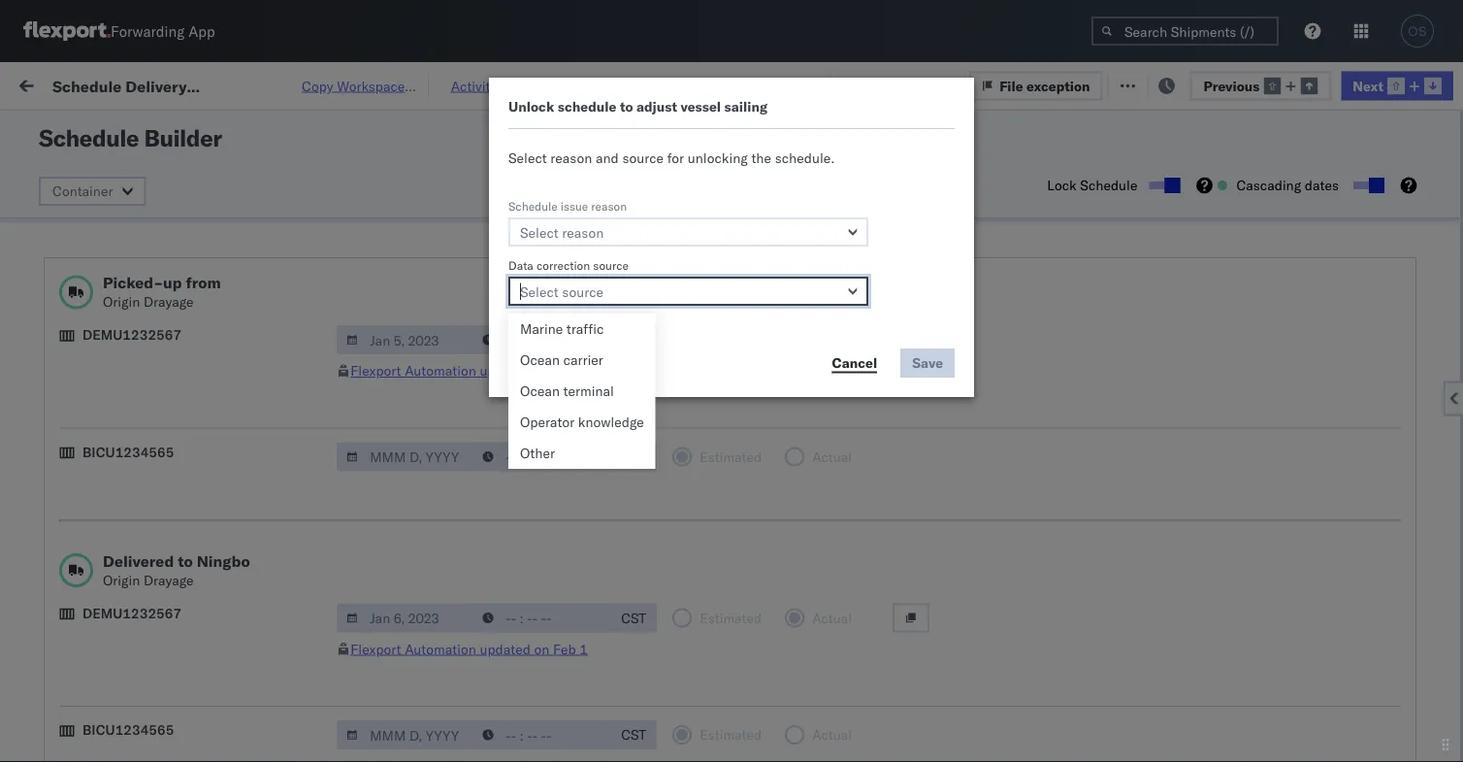 Task type: describe. For each thing, give the bounding box(es) containing it.
schedule
[[558, 98, 617, 115]]

snooze
[[526, 159, 564, 173]]

up
[[163, 273, 182, 292]]

los down upload proof of delivery button
[[183, 446, 205, 463]]

1 9:30 pm cst, feb 21, 2023 from the top
[[313, 158, 489, 175]]

schedule delivery appointment for 1:59
[[45, 584, 239, 601]]

4 fcl from the top
[[637, 457, 662, 474]]

next button
[[1342, 71, 1454, 100]]

flexport automation updated on feb 1 for ningbo
[[351, 640, 588, 657]]

origin for delivered to ningbo
[[103, 571, 140, 588]]

schedule pickup from amsterdam airport schiphol, haarlemmermeer, netherlands link
[[45, 659, 276, 715]]

os
[[1409, 24, 1428, 38]]

confirm pickup from los angeles, ca button for 11:30 am cst, feb 24, 2023
[[45, 317, 276, 358]]

1 resize handle column header from the left
[[278, 150, 301, 762]]

12:44 pm cst, mar 3, 2023 for schedule delivery appointment
[[313, 628, 491, 645]]

delivered to ningbo origin drayage
[[103, 551, 250, 588]]

5 flex- from the top
[[1072, 499, 1114, 516]]

import work
[[163, 75, 245, 92]]

schedule for 2nd schedule pickup from los angeles, ca button from the bottom of the page
[[45, 531, 102, 548]]

0 vertical spatial on
[[475, 75, 490, 92]]

1 schedule delivery appointment link from the top
[[45, 199, 239, 218]]

delivered
[[103, 551, 174, 570]]

demu1232567 for delivered
[[83, 604, 182, 621]]

bleckmann
[[1070, 628, 1139, 645]]

1 lcl from the top
[[637, 158, 661, 175]]

from for 1:59 am cst, feb 24, 2023's confirm pickup from los angeles, ca button
[[143, 275, 172, 292]]

Search Shipments (/) text field
[[1092, 17, 1279, 46]]

6 ocean fcl from the top
[[594, 585, 662, 602]]

schedule pickup from los angeles, ca link for first schedule pickup from los angeles, ca button from the top
[[45, 146, 276, 185]]

schedule pickup from los angeles, ca link for schedule pickup from los angeles, ca button associated with 1:59 am cst, feb 22, 2023
[[45, 232, 276, 270]]

message
[[260, 75, 315, 92]]

3 flex- from the top
[[1072, 243, 1114, 260]]

los down work,
[[183, 147, 205, 164]]

3 schedule pickup from los angeles, ca link from the top
[[45, 445, 276, 484]]

schedule for schedule delivery appointment button corresponding to 12:44 pm cst, mar 3, 2023
[[45, 627, 102, 644]]

4 schedule pickup from los angeles, ca button from the top
[[45, 531, 276, 571]]

ningbo
[[197, 551, 250, 570]]

confirm for 1:59
[[45, 275, 94, 292]]

schedule pickup from los angeles, ca for schedule pickup from los angeles, ca button associated with 1:59 am cst, feb 22, 2023
[[45, 232, 262, 269]]

and
[[596, 149, 619, 166]]

1 flex- from the top
[[1072, 158, 1114, 175]]

pickup for 1:59 am cst, mar 3, 2023's schedule pickup from los angeles, ca button
[[106, 489, 147, 506]]

status
[[105, 120, 139, 135]]

otter products - test account
[[720, 713, 907, 730]]

carrier
[[564, 351, 604, 368]]

flex-2150210
[[1072, 414, 1172, 431]]

builder
[[144, 123, 222, 152]]

1 vertical spatial reason
[[591, 199, 627, 213]]

mmm d, yyyy text field for picked-up from
[[337, 325, 475, 354]]

los up ningbo
[[183, 489, 205, 506]]

1 for from
[[580, 362, 588, 379]]

0 horizontal spatial file
[[1000, 77, 1024, 94]]

0 vertical spatial source
[[623, 149, 664, 166]]

of
[[129, 413, 141, 430]]

pickup for 2nd schedule pickup from los angeles, ca button from the bottom of the page
[[106, 531, 147, 548]]

picked-up from origin drayage
[[103, 273, 221, 310]]

4 lcl from the top
[[637, 713, 661, 730]]

client name
[[720, 159, 786, 173]]

2 integration test account - on ag from the left
[[846, 414, 1055, 431]]

1 for ningbo
[[580, 640, 588, 657]]

2 1977428 from the top
[[1113, 200, 1172, 217]]

bicu1234565 for picked-up from
[[83, 443, 174, 460]]

schedule for 1:59 am cst, mar 4, 2023 schedule pickup from los angeles, ca button
[[45, 702, 102, 719]]

blocked,
[[237, 120, 286, 135]]

from for schedule pickup from los angeles, ca button associated with 1:59 am cst, feb 22, 2023
[[151, 232, 179, 249]]

flexport automation updated on feb 1 button for picked-up from
[[351, 362, 588, 379]]

4 resize handle column header from the left
[[687, 150, 711, 762]]

select
[[509, 149, 547, 166]]

schedule delivery appointment link for 1:59
[[45, 583, 239, 602]]

numbers for container numbers
[[1196, 166, 1244, 181]]

confirm for 11:30
[[45, 318, 94, 335]]

2 resize handle column header from the left
[[493, 150, 516, 762]]

3 fcl from the top
[[637, 371, 662, 388]]

ca for 2nd schedule pickup from los angeles, ca button from the bottom of the page
[[45, 551, 63, 568]]

angeles, for 1:59 am cst, feb 24, 2023's confirm pickup from los angeles, ca button
[[200, 275, 254, 292]]

3 flexport demo consignee from the top
[[720, 585, 879, 602]]

5 resize handle column header from the left
[[813, 150, 837, 762]]

2150210
[[1113, 414, 1172, 431]]

2 9:30 from the top
[[313, 200, 342, 217]]

international
[[936, 628, 1015, 645]]

workitem button
[[12, 154, 282, 174]]

1 flex-1977428 from the top
[[1072, 158, 1172, 175]]

205
[[446, 75, 471, 92]]

filtered by:
[[19, 119, 89, 136]]

schedule pickup from los angeles, ca button for 1:59 am cst, mar 3, 2023
[[45, 488, 276, 529]]

the
[[752, 149, 772, 166]]

1891264
[[1113, 243, 1172, 260]]

1 1977428 from the top
[[1113, 158, 1172, 175]]

lock
[[1048, 177, 1077, 194]]

los down haarlemmermeer,
[[183, 702, 205, 719]]

karl
[[846, 628, 871, 645]]

due
[[837, 77, 862, 94]]

import work button
[[156, 62, 252, 106]]

app
[[188, 22, 215, 40]]

netherlands
[[45, 698, 121, 715]]

issue
[[561, 199, 588, 213]]

3, for the schedule pickup from amsterdam airport schiphol, haarlemmermeer, netherlands button
[[441, 670, 454, 687]]

risk
[[401, 75, 423, 92]]

updated for delivered to ningbo
[[480, 640, 531, 657]]

unlocking
[[688, 149, 748, 166]]

1 ocean fcl from the top
[[594, 243, 662, 260]]

(0)
[[315, 75, 340, 92]]

my work
[[19, 70, 106, 97]]

2 1:59 am cst, mar 3, 2023 from the top
[[313, 585, 484, 602]]

lock schedule
[[1048, 177, 1138, 194]]

3 schedule pickup from los angeles, ca from the top
[[45, 446, 262, 482]]

on for ningbo
[[534, 640, 550, 657]]

upload proof of delivery button
[[45, 412, 194, 433]]

appointment for 1:59 am cst, mar 3, 2023
[[159, 584, 239, 601]]

confirm pickup from los angeles, ca for 1:59
[[45, 275, 254, 312]]

017482927423
[[1322, 414, 1423, 431]]

cst for bicu1234565
[[622, 726, 647, 743]]

1:59 inside due mar 3, 1:59 am
[[911, 77, 940, 94]]

11:30
[[313, 329, 350, 346]]

numbers for mbl/mawb numbers
[[1393, 159, 1441, 173]]

1 1:59 am cst, mar 3, 2023 from the top
[[313, 499, 484, 516]]

-- : -- -- text field for from
[[473, 442, 611, 471]]

schedule pickup from amsterdam airport schiphol, haarlemmermeer, netherlands
[[45, 660, 264, 715]]

1 flexport demo consignee from the top
[[720, 457, 879, 474]]

3 ocean fcl from the top
[[594, 371, 662, 388]]

2 demo from the top
[[775, 499, 811, 516]]

flex-1891264
[[1072, 243, 1172, 260]]

Search Work text field
[[812, 69, 1023, 99]]

2 integration from the left
[[846, 414, 913, 431]]

schedule delivery appointment link for 12:44
[[45, 626, 239, 645]]

upload proof of delivery
[[45, 413, 194, 430]]

my
[[19, 70, 50, 97]]

0 vertical spatial to
[[620, 98, 633, 115]]

dates
[[1305, 177, 1340, 194]]

2 flex- from the top
[[1072, 200, 1114, 217]]

operator knowledge
[[520, 414, 644, 431]]

products
[[756, 713, 811, 730]]

in
[[289, 120, 300, 135]]

mode
[[594, 159, 624, 173]]

ca for first schedule pickup from los angeles, ca button from the top
[[45, 166, 63, 183]]

ca for 1:59 am cst, mar 3, 2023's schedule pickup from los angeles, ca button
[[45, 508, 63, 525]]

schedule.
[[775, 149, 835, 166]]

1 appointment from the top
[[159, 199, 239, 216]]

pdt
[[622, 448, 647, 465]]

- inside operator: jaehyung choi - test destination agent
[[680, 77, 689, 94]]

schedule for the schedule pickup from amsterdam airport schiphol, haarlemmermeer, netherlands button
[[45, 660, 102, 677]]

3 mmm d, yyyy text field from the top
[[337, 720, 475, 749]]

1 maeu1234567 from the top
[[1196, 157, 1294, 174]]

container button
[[39, 177, 146, 206]]

schedule pickup from los angeles, ca for first schedule pickup from los angeles, ca button from the top
[[45, 147, 262, 183]]

2 flex-1977428 from the top
[[1072, 200, 1172, 217]]

1 integration from the left
[[720, 414, 787, 431]]

schedule pickup from los angeles, ca link for 2nd schedule pickup from los angeles, ca button from the bottom of the page
[[45, 531, 276, 569]]

9 resize handle column header from the left
[[1429, 150, 1452, 762]]

schiphol,
[[91, 679, 150, 696]]

confirm pickup from los angeles, ca link for 11:30
[[45, 317, 276, 356]]

1 21, from the top
[[431, 158, 452, 175]]

proof
[[92, 413, 125, 430]]

4 ocean lcl from the top
[[594, 713, 661, 730]]

5 fcl from the top
[[637, 499, 662, 516]]

from for confirm pickup from los angeles, ca button related to 11:30 am cst, feb 24, 2023
[[143, 318, 172, 335]]

schedule for first schedule pickup from los angeles, ca button from the top
[[45, 147, 102, 164]]

on for from
[[534, 362, 550, 379]]

pickup for confirm pickup from los angeles, ca button related to 11:30 am cst, feb 24, 2023
[[98, 318, 140, 335]]

2:00 am cst, feb 25, 2023
[[313, 371, 490, 388]]

ocean terminal
[[520, 382, 614, 399]]

air for 11:00 am cst, feb 25, 2023
[[594, 414, 612, 431]]

drayage for picked-
[[144, 293, 194, 310]]

from for 1:59 am cst, mar 3, 2023's schedule pickup from los angeles, ca button
[[151, 489, 179, 506]]

1 schedule pickup from los angeles, ca button from the top
[[45, 146, 276, 187]]

haarlemmermeer,
[[153, 679, 264, 696]]

pickup for 1:59 am cst, feb 24, 2023's confirm pickup from los angeles, ca button
[[98, 275, 140, 292]]

1 schedule delivery appointment button from the top
[[45, 199, 239, 220]]

2 fcl from the top
[[637, 286, 662, 303]]

1 schedule delivery appointment from the top
[[45, 199, 239, 216]]

at
[[385, 75, 397, 92]]

22,
[[432, 243, 453, 260]]

confirm pickup from los angeles, ca for 11:30
[[45, 318, 254, 354]]

angeles, for 2nd schedule pickup from los angeles, ca button from the bottom of the page
[[208, 531, 262, 548]]

cascading dates
[[1237, 177, 1340, 194]]

2 21, from the top
[[431, 200, 452, 217]]

mbl/mawb
[[1322, 159, 1390, 173]]

4 ocean fcl from the top
[[594, 457, 662, 474]]

confirm delivery button
[[45, 369, 148, 391]]

1:59 am cst, feb 22, 2023
[[313, 243, 490, 260]]

amsterdam
[[183, 660, 254, 677]]

data correction source
[[509, 258, 629, 272]]

delivery for 12:44 pm cst, mar 3, 2023
[[106, 627, 155, 644]]

1 ocean lcl from the top
[[594, 158, 661, 175]]

1 horizontal spatial for
[[668, 149, 684, 166]]

1 9:30 from the top
[[313, 158, 342, 175]]

otter products, llc
[[846, 713, 969, 730]]

5 ocean fcl from the top
[[594, 499, 662, 516]]

los down the "picked-up from origin drayage"
[[175, 318, 197, 335]]

schedule pickup from los angeles, ca link for 1:59 am cst, mar 4, 2023 schedule pickup from los angeles, ca button
[[45, 701, 276, 740]]

1:59 am cst, feb 24, 2023
[[313, 286, 490, 303]]

schedule delivery appointment for 12:44
[[45, 627, 239, 644]]

11:00
[[313, 414, 350, 431]]

os button
[[1396, 9, 1441, 53]]

1 ag from the left
[[910, 414, 929, 431]]

flxt00001977428a for confirm pickup from los angeles, ca
[[1322, 329, 1456, 346]]

flexport. image
[[23, 21, 111, 41]]

flxt00001977428a for schedule pickup from los angeles, ca
[[1322, 158, 1456, 175]]

correction
[[537, 258, 590, 272]]

upload proof of delivery link
[[45, 412, 194, 431]]

1 demo from the top
[[775, 457, 811, 474]]

c/o
[[1043, 628, 1067, 645]]

from for 1:59 am cst, mar 4, 2023 schedule pickup from los angeles, ca button
[[151, 702, 179, 719]]

07492792403 for schedule pickup from amsterdam airport schiphol, haarlemmermeer, netherlands
[[1322, 670, 1415, 687]]



Task type: locate. For each thing, give the bounding box(es) containing it.
flex-1977428 up lock schedule
[[1072, 158, 1172, 175]]

confirm left picked-
[[45, 275, 94, 292]]

confirm for 2:00
[[45, 370, 94, 387]]

schedule delivery appointment button for 1:59 am cst, mar 3, 2023
[[45, 583, 239, 604]]

2 flxt00001977428a from the top
[[1322, 200, 1456, 217]]

appointment for 12:44 pm cst, mar 3, 2023
[[159, 627, 239, 644]]

3, inside due mar 3, 1:59 am
[[895, 77, 907, 94]]

1 vertical spatial 12:44
[[313, 670, 350, 687]]

pickup inside schedule pickup from amsterdam airport schiphol, haarlemmermeer, netherlands
[[106, 660, 147, 677]]

1 vertical spatial cst
[[622, 726, 647, 743]]

filtered
[[19, 119, 67, 136]]

schedule delivery appointment down the delivered
[[45, 584, 239, 601]]

1 flexport automation updated on feb 1 button from the top
[[351, 362, 588, 379]]

0 vertical spatial flexport automation updated on feb 1
[[351, 362, 588, 379]]

container for container numbers
[[1196, 151, 1248, 166]]

batch
[[1356, 75, 1394, 92]]

bicu1234565 for delivered to ningbo
[[83, 721, 174, 738]]

flxt00001977428a up "dates" on the right top of the page
[[1322, 158, 1456, 175]]

origin down picked-
[[103, 293, 140, 310]]

confirm pickup from los angeles, ca button for 1:59 am cst, feb 24, 2023
[[45, 274, 276, 315]]

1 vertical spatial confirm pickup from los angeles, ca button
[[45, 317, 276, 358]]

flexport demo consignee
[[720, 457, 879, 474], [720, 499, 879, 516], [720, 585, 879, 602]]

0 vertical spatial flexport demo consignee
[[720, 457, 879, 474]]

work
[[56, 70, 106, 97]]

1 vertical spatial 21,
[[431, 200, 452, 217]]

source right correction
[[593, 258, 629, 272]]

mbl/mawb numbers button
[[1312, 154, 1464, 174]]

schedule delivery appointment button for 12:44 pm cst, mar 3, 2023
[[45, 626, 239, 647]]

8 ca from the top
[[45, 722, 63, 739]]

container for container
[[52, 182, 113, 199]]

delivery for 1:59 am cst, mar 3, 2023
[[106, 584, 155, 601]]

cst,
[[370, 158, 401, 175], [370, 200, 401, 217], [371, 243, 402, 260], [371, 286, 402, 303], [380, 329, 410, 346], [371, 371, 402, 388], [380, 414, 410, 431], [371, 457, 402, 474], [371, 499, 402, 516], [371, 585, 402, 602], [378, 628, 409, 645], [378, 670, 409, 687], [371, 713, 402, 730]]

2 schedule pickup from los angeles, ca link from the top
[[45, 232, 276, 270]]

flxt00001977428a
[[1322, 158, 1456, 175], [1322, 200, 1456, 217], [1322, 329, 1456, 346]]

24, for 1:59 am cst, feb 24, 2023
[[432, 286, 453, 303]]

0 horizontal spatial on
[[887, 414, 907, 431]]

schedule delivery appointment button up schedule pickup from amsterdam airport schiphol, haarlemmermeer, netherlands on the left
[[45, 626, 239, 647]]

flex-1977428
[[1072, 158, 1172, 175], [1072, 200, 1172, 217]]

by:
[[70, 119, 89, 136]]

otter for otter products - test account
[[720, 713, 752, 730]]

work,
[[204, 120, 235, 135]]

1 horizontal spatial container
[[1196, 151, 1248, 166]]

1 vertical spatial -- : -- -- text field
[[473, 720, 611, 749]]

cst for demu1232567
[[622, 609, 647, 626]]

1 vertical spatial 1:59 am cst, mar 3, 2023
[[313, 585, 484, 602]]

previous
[[1204, 77, 1260, 94]]

flex-1911466
[[1072, 499, 1172, 516]]

marine traffic
[[520, 320, 604, 337]]

schedule
[[39, 123, 139, 152], [45, 147, 102, 164], [1081, 177, 1138, 194], [509, 199, 558, 213], [45, 199, 102, 216], [45, 232, 102, 249], [45, 446, 102, 463], [45, 489, 102, 506], [45, 531, 102, 548], [45, 584, 102, 601], [45, 627, 102, 644], [45, 660, 102, 677], [45, 702, 102, 719]]

from inside schedule pickup from amsterdam airport schiphol, haarlemmermeer, netherlands
[[151, 660, 179, 677]]

cascading
[[1237, 177, 1302, 194]]

1 vertical spatial 12:44 pm cst, mar 3, 2023
[[313, 670, 491, 687]]

maeu1234567 down cascading
[[1196, 200, 1294, 217]]

ca for 1:59 am cst, feb 24, 2023's confirm pickup from los angeles, ca button
[[45, 295, 63, 312]]

0 vertical spatial 12:44
[[313, 628, 350, 645]]

1 horizontal spatial on
[[1013, 414, 1033, 431]]

2 confirm pickup from los angeles, ca link from the top
[[45, 317, 276, 356]]

flexport automation updated on feb 1 button up 4,
[[351, 640, 588, 657]]

origin down the delivered
[[103, 571, 140, 588]]

schedule for schedule pickup from los angeles, ca button associated with 1:59 am cst, feb 22, 2023
[[45, 232, 102, 249]]

los
[[183, 147, 205, 164], [183, 232, 205, 249], [175, 275, 197, 292], [175, 318, 197, 335], [183, 446, 205, 463], [183, 489, 205, 506], [183, 531, 205, 548], [183, 702, 205, 719]]

reason right issue
[[591, 199, 627, 213]]

MMM D, YYYY text field
[[337, 325, 475, 354], [337, 603, 475, 632], [337, 720, 475, 749]]

1 vertical spatial bicu1234565
[[83, 721, 174, 738]]

ca for 1:59 am cst, mar 4, 2023 schedule pickup from los angeles, ca button
[[45, 722, 63, 739]]

schedule delivery appointment button down the delivered
[[45, 583, 239, 604]]

0 horizontal spatial for
[[185, 120, 201, 135]]

0 vertical spatial container
[[1196, 151, 1248, 166]]

1 vertical spatial 9:30
[[313, 200, 342, 217]]

reason left the 'and'
[[551, 149, 592, 166]]

0 horizontal spatial numbers
[[1196, 166, 1244, 181]]

los right picked-
[[175, 275, 197, 292]]

upload
[[45, 413, 89, 430]]

1 horizontal spatial ag
[[1037, 414, 1055, 431]]

pm for schedule delivery appointment
[[354, 628, 375, 645]]

schedule delivery appointment up schedule pickup from amsterdam airport schiphol, haarlemmermeer, netherlands on the left
[[45, 627, 239, 644]]

test123
[[1322, 243, 1379, 260]]

angeles, for 1:59 am cst, mar 3, 2023's schedule pickup from los angeles, ca button
[[208, 489, 262, 506]]

container inside "button"
[[1196, 151, 1248, 166]]

delivery up upload proof of delivery
[[98, 370, 148, 387]]

to inside delivered to ningbo origin drayage
[[178, 551, 193, 570]]

flexport automation updated on feb 1 down 11:30 am cst, feb 24, 2023
[[351, 362, 588, 379]]

1977428 up "1891264"
[[1113, 200, 1172, 217]]

0 vertical spatial confirm pickup from los angeles, ca
[[45, 275, 254, 312]]

21, up 22,
[[431, 200, 452, 217]]

resize handle column header
[[278, 150, 301, 762], [493, 150, 516, 762], [561, 150, 584, 762], [687, 150, 711, 762], [813, 150, 837, 762], [1008, 150, 1031, 762], [1163, 150, 1186, 762], [1289, 150, 1312, 762], [1429, 150, 1452, 762]]

flxt00001977428a down mbl/mawb numbers
[[1322, 200, 1456, 217]]

0 vertical spatial -- : -- -- text field
[[473, 442, 611, 471]]

1 confirm from the top
[[45, 275, 94, 292]]

07492792403 for schedule delivery appointment
[[1322, 628, 1415, 645]]

2 on from the left
[[1013, 414, 1033, 431]]

container down the workitem
[[52, 182, 113, 199]]

destination
[[723, 77, 798, 94]]

1 on from the left
[[887, 414, 907, 431]]

from inside the "picked-up from origin drayage"
[[186, 273, 221, 292]]

1 vertical spatial 1977428
[[1113, 200, 1172, 217]]

delivery right of
[[145, 413, 194, 430]]

None checkbox
[[1150, 182, 1177, 189]]

schedule for 1:59 am cst, mar 3, 2023's schedule pickup from los angeles, ca button
[[45, 489, 102, 506]]

5 schedule pickup from los angeles, ca link from the top
[[45, 531, 276, 569]]

2 demu1232567 from the top
[[83, 604, 182, 621]]

1 horizontal spatial file
[[1133, 75, 1157, 92]]

0 horizontal spatial otter
[[720, 713, 752, 730]]

3 ca from the top
[[45, 295, 63, 312]]

source right the 'and'
[[623, 149, 664, 166]]

honeywell
[[720, 158, 784, 175], [846, 158, 911, 175], [720, 200, 784, 217], [846, 200, 911, 217], [846, 329, 911, 346]]

1 1 from the top
[[580, 362, 588, 379]]

2 vertical spatial schedule delivery appointment link
[[45, 626, 239, 645]]

2:00
[[313, 371, 342, 388]]

25, for 2:00 am cst, feb 25, 2023
[[432, 371, 453, 388]]

list box
[[509, 314, 656, 469]]

ca
[[45, 166, 63, 183], [45, 252, 63, 269], [45, 295, 63, 312], [45, 337, 63, 354], [45, 465, 63, 482], [45, 508, 63, 525], [45, 551, 63, 568], [45, 722, 63, 739]]

for left unlocking at the top
[[668, 149, 684, 166]]

numbers inside container numbers
[[1196, 166, 1244, 181]]

1 horizontal spatial integration
[[846, 414, 913, 431]]

air
[[594, 414, 612, 431], [594, 628, 612, 645]]

exception
[[1160, 75, 1224, 92], [1027, 77, 1091, 94]]

1 vertical spatial confirm pickup from los angeles, ca link
[[45, 317, 276, 356]]

21, down 205
[[431, 158, 452, 175]]

2 schedule pickup from los angeles, ca button from the top
[[45, 232, 276, 272]]

1 otter from the left
[[720, 713, 752, 730]]

schedule delivery appointment button down workitem button on the top of the page
[[45, 199, 239, 220]]

1 vertical spatial flexport demo consignee
[[720, 499, 879, 516]]

workitem
[[21, 159, 72, 173]]

flex-1977428 down lock schedule
[[1072, 200, 1172, 217]]

ocean carrier
[[520, 351, 604, 368]]

demu1232567 for picked-
[[83, 326, 182, 343]]

0 vertical spatial 21,
[[431, 158, 452, 175]]

3 lcl from the top
[[637, 329, 661, 346]]

list box containing marine traffic
[[509, 314, 656, 469]]

12:44 pm cst, mar 3, 2023 for schedule pickup from amsterdam airport schiphol, haarlemmermeer, netherlands
[[313, 670, 491, 687]]

demu1232567 down picked-
[[83, 326, 182, 343]]

8 resize handle column header from the left
[[1289, 150, 1312, 762]]

1 vertical spatial flexport automation updated on feb 1 button
[[351, 640, 588, 657]]

1 vertical spatial -- : -- -- text field
[[473, 603, 611, 632]]

confirm up "confirm delivery"
[[45, 318, 94, 335]]

bicu1234565
[[83, 443, 174, 460], [83, 721, 174, 738]]

confirm up upload
[[45, 370, 94, 387]]

drayage for delivered
[[144, 571, 194, 588]]

schedule pickup from los angeles, ca button for 1:59 am cst, mar 4, 2023
[[45, 701, 276, 742]]

angeles, for confirm pickup from los angeles, ca button related to 11:30 am cst, feb 24, 2023
[[200, 318, 254, 335]]

3 resize handle column header from the left
[[561, 150, 584, 762]]

11:00 am cst, feb 25, 2023
[[313, 414, 499, 431]]

1 horizontal spatial numbers
[[1393, 159, 1441, 173]]

24, down 1:59 am cst, feb 24, 2023
[[441, 329, 462, 346]]

-- : -- -- text field
[[473, 325, 611, 354], [473, 603, 611, 632]]

1 12:44 pm cst, mar 3, 2023 from the top
[[313, 628, 491, 645]]

bookings
[[720, 243, 777, 260], [846, 243, 903, 260], [720, 286, 777, 303], [846, 286, 903, 303], [720, 371, 777, 388], [846, 371, 903, 388], [846, 457, 903, 474], [846, 499, 903, 516], [846, 585, 903, 602]]

jaehyung
[[583, 77, 644, 94]]

otter for otter products, llc
[[846, 713, 878, 730]]

1 vertical spatial automation
[[405, 640, 476, 657]]

1 vertical spatial 24,
[[441, 329, 462, 346]]

ag
[[910, 414, 929, 431], [1037, 414, 1055, 431]]

schedule pickup from los angeles, ca button for 1:59 am cst, feb 22, 2023
[[45, 232, 276, 272]]

2 ocean fcl from the top
[[594, 286, 662, 303]]

origin inside delivered to ningbo origin drayage
[[103, 571, 140, 588]]

picked-
[[103, 273, 163, 292]]

3 ocean lcl from the top
[[594, 329, 661, 346]]

1 schedule pickup from los angeles, ca from the top
[[45, 147, 262, 183]]

0 vertical spatial schedule delivery appointment
[[45, 199, 239, 216]]

2 ag from the left
[[1037, 414, 1055, 431]]

2023
[[456, 158, 489, 175], [456, 200, 489, 217], [457, 243, 490, 260], [457, 286, 490, 303], [465, 329, 499, 346], [457, 371, 490, 388], [465, 414, 499, 431], [457, 457, 490, 474], [450, 499, 484, 516], [450, 585, 484, 602], [457, 628, 491, 645], [457, 670, 491, 687], [450, 713, 484, 730]]

numbers inside 'button'
[[1393, 159, 1441, 173]]

angeles, for schedule pickup from los angeles, ca button associated with 1:59 am cst, feb 22, 2023
[[208, 232, 262, 249]]

schedule for 1st schedule delivery appointment button
[[45, 199, 102, 216]]

0 vertical spatial cst
[[622, 609, 647, 626]]

los up delivered to ningbo origin drayage
[[183, 531, 205, 548]]

otter left products on the bottom of the page
[[720, 713, 752, 730]]

flexport automation updated on feb 1 for from
[[351, 362, 588, 379]]

1 horizontal spatial to
[[620, 98, 633, 115]]

1 schedule pickup from los angeles, ca link from the top
[[45, 146, 276, 185]]

2 updated from the top
[[480, 640, 531, 657]]

3 confirm from the top
[[45, 370, 94, 387]]

mabltest12345
[[1322, 713, 1432, 730]]

3, for schedule delivery appointment button associated with 1:59 am cst, mar 3, 2023
[[434, 585, 447, 602]]

automation for ningbo
[[405, 640, 476, 657]]

0 vertical spatial appointment
[[159, 199, 239, 216]]

-- : -- -- text field for ningbo
[[473, 720, 611, 749]]

other
[[520, 445, 555, 462]]

bicu1234565 down schiphol,
[[83, 721, 174, 738]]

flex-1911466 button
[[1041, 495, 1176, 522], [1041, 495, 1176, 522]]

maeu1234567 up cascading
[[1196, 157, 1294, 174]]

origin for picked-up from
[[103, 293, 140, 310]]

pickup for schedule pickup from los angeles, ca button associated with 1:59 am cst, feb 22, 2023
[[106, 232, 147, 249]]

automation up 4,
[[405, 640, 476, 657]]

6 schedule pickup from los angeles, ca link from the top
[[45, 701, 276, 740]]

2 appointment from the top
[[159, 584, 239, 601]]

0 vertical spatial flex-1977428
[[1072, 158, 1172, 175]]

-- : -- -- text field
[[473, 442, 611, 471], [473, 720, 611, 749]]

3 schedule delivery appointment button from the top
[[45, 626, 239, 647]]

6 fcl from the top
[[637, 585, 662, 602]]

6 schedule pickup from los angeles, ca from the top
[[45, 702, 262, 739]]

0 vertical spatial maeu1234567
[[1196, 157, 1294, 174]]

2 automation from the top
[[405, 640, 476, 657]]

2 vertical spatial flxt00001977428a
[[1322, 329, 1456, 346]]

operator:
[[524, 77, 583, 94]]

1 vertical spatial schedule delivery appointment link
[[45, 583, 239, 602]]

0 vertical spatial schedule delivery appointment link
[[45, 199, 239, 218]]

flexport automation updated on feb 1 button
[[351, 362, 588, 379], [351, 640, 588, 657]]

2 9:30 pm cst, feb 21, 2023 from the top
[[313, 200, 489, 217]]

automation for from
[[405, 362, 476, 379]]

1 vertical spatial drayage
[[144, 571, 194, 588]]

2 flexport automation updated on feb 1 from the top
[[351, 640, 588, 657]]

2 vertical spatial on
[[534, 640, 550, 657]]

from
[[151, 147, 179, 164], [151, 232, 179, 249], [186, 273, 221, 292], [143, 275, 172, 292], [143, 318, 172, 335], [151, 446, 179, 463], [151, 489, 179, 506], [151, 531, 179, 548], [151, 660, 179, 677], [151, 702, 179, 719]]

9:30 pm cst, feb 21, 2023 down at
[[313, 158, 489, 175]]

flexport automation updated on feb 1 button down 11:30 am cst, feb 24, 2023
[[351, 362, 588, 379]]

client
[[720, 159, 752, 173]]

0 vertical spatial 1:59 am cst, mar 3, 2023
[[313, 499, 484, 516]]

otter left products,
[[846, 713, 878, 730]]

0 vertical spatial 1
[[580, 362, 588, 379]]

adjust
[[637, 98, 678, 115]]

0 vertical spatial drayage
[[144, 293, 194, 310]]

drayage down up
[[144, 293, 194, 310]]

from for the schedule pickup from amsterdam airport schiphol, haarlemmermeer, netherlands button
[[151, 660, 179, 677]]

1 vertical spatial appointment
[[159, 584, 239, 601]]

0 horizontal spatial ag
[[910, 414, 929, 431]]

traffic
[[567, 320, 604, 337]]

1 mmm d, yyyy text field from the top
[[337, 325, 475, 354]]

2 vertical spatial flexport demo consignee
[[720, 585, 879, 602]]

agent
[[583, 96, 622, 113]]

pickup for 1:59 am cst, mar 4, 2023 schedule pickup from los angeles, ca button
[[106, 702, 147, 719]]

0 vertical spatial -- : -- -- text field
[[473, 325, 611, 354]]

Select reason text field
[[509, 217, 869, 247]]

cancel
[[832, 354, 878, 371]]

flxt00001977428a up 017482927423
[[1322, 329, 1456, 346]]

numbers down previous
[[1196, 166, 1244, 181]]

760
[[356, 75, 382, 92]]

3, for schedule delivery appointment button corresponding to 12:44 pm cst, mar 3, 2023
[[441, 628, 454, 645]]

schedule delivery appointment link
[[45, 199, 239, 218], [45, 583, 239, 602], [45, 626, 239, 645]]

2 flexport automation updated on feb 1 button from the top
[[351, 640, 588, 657]]

delivery for 2:00 am cst, feb 25, 2023
[[98, 370, 148, 387]]

1 horizontal spatial otter
[[846, 713, 878, 730]]

1 fcl from the top
[[637, 243, 662, 260]]

1 flxt00001977428a from the top
[[1322, 158, 1456, 175]]

0 vertical spatial 1977428
[[1113, 158, 1172, 175]]

0 vertical spatial for
[[185, 120, 201, 135]]

0 vertical spatial 24,
[[432, 286, 453, 303]]

1 horizontal spatial exception
[[1160, 75, 1224, 92]]

batch action button
[[1326, 69, 1453, 99]]

ca for confirm pickup from los angeles, ca button related to 11:30 am cst, feb 24, 2023
[[45, 337, 63, 354]]

1 drayage from the top
[[144, 293, 194, 310]]

9:30 pm cst, feb 21, 2023 up 1:59 am cst, feb 22, 2023
[[313, 200, 489, 217]]

schedule delivery appointment link down workitem button on the top of the page
[[45, 199, 239, 218]]

1 integration test account - on ag from the left
[[720, 414, 929, 431]]

integration
[[720, 414, 787, 431], [846, 414, 913, 431]]

MMM D, YYYY text field
[[337, 442, 475, 471]]

0 vertical spatial 12:44 pm cst, mar 3, 2023
[[313, 628, 491, 645]]

--
[[1322, 499, 1339, 516]]

0 vertical spatial reason
[[551, 149, 592, 166]]

test inside operator: jaehyung choi - test destination agent
[[692, 77, 719, 94]]

forwarding app link
[[23, 21, 215, 41]]

operator: jaehyung choi - test destination agent
[[524, 77, 798, 113]]

5 ca from the top
[[45, 465, 63, 482]]

1 vertical spatial schedule delivery appointment
[[45, 584, 239, 601]]

7 resize handle column header from the left
[[1163, 150, 1186, 762]]

0 horizontal spatial container
[[52, 182, 113, 199]]

2 maeu1234567 from the top
[[1196, 200, 1294, 217]]

0 vertical spatial automation
[[405, 362, 476, 379]]

delivery down the delivered
[[106, 584, 155, 601]]

confirm inside confirm delivery link
[[45, 370, 94, 387]]

lcl
[[637, 158, 661, 175], [637, 200, 661, 217], [637, 329, 661, 346], [637, 713, 661, 730]]

am inside due mar 3, 1:59 am
[[866, 96, 888, 113]]

drayage down the delivered
[[144, 571, 194, 588]]

b.v
[[1018, 628, 1040, 645]]

2 ocean lcl from the top
[[594, 200, 661, 217]]

2 vertical spatial mmm d, yyyy text field
[[337, 720, 475, 749]]

demu1232567 down the delivered
[[83, 604, 182, 621]]

3 flxt00001977428a from the top
[[1322, 329, 1456, 346]]

data
[[509, 258, 534, 272]]

2 air from the top
[[594, 628, 612, 645]]

confirm pickup from los angeles, ca button
[[45, 274, 276, 315], [45, 317, 276, 358]]

schedule delivery appointment
[[45, 199, 239, 216], [45, 584, 239, 601], [45, 627, 239, 644]]

previous button
[[1191, 71, 1332, 100]]

1 vertical spatial 07492792403
[[1322, 670, 1415, 687]]

4 flex- from the top
[[1072, 414, 1114, 431]]

2 origin from the top
[[103, 571, 140, 588]]

forwarding app
[[111, 22, 215, 40]]

1 07492792403 from the top
[[1322, 628, 1415, 645]]

drayage inside the "picked-up from origin drayage"
[[144, 293, 194, 310]]

1 air from the top
[[594, 414, 612, 431]]

0 vertical spatial demo
[[775, 457, 811, 474]]

2 vertical spatial schedule delivery appointment
[[45, 627, 239, 644]]

schedule inside schedule pickup from amsterdam airport schiphol, haarlemmermeer, netherlands
[[45, 660, 102, 677]]

25, up '28,'
[[441, 414, 462, 431]]

confirm pickup from los angeles, ca link for 1:59
[[45, 274, 276, 313]]

2 flexport demo consignee from the top
[[720, 499, 879, 516]]

2 lcl from the top
[[637, 200, 661, 217]]

flexport automation updated on feb 1 button for delivered to ningbo
[[351, 640, 588, 657]]

numbers right mbl/mawb
[[1393, 159, 1441, 173]]

1 automation from the top
[[405, 362, 476, 379]]

1 -- : -- -- text field from the top
[[473, 442, 611, 471]]

1 demu1232567 from the top
[[83, 326, 182, 343]]

flexport automation updated on feb 1 up 4,
[[351, 640, 588, 657]]

appointment down ningbo
[[159, 584, 239, 601]]

1 vertical spatial schedule delivery appointment button
[[45, 583, 239, 604]]

schedule pickup from los angeles, ca for 1:59 am cst, mar 4, 2023 schedule pickup from los angeles, ca button
[[45, 702, 262, 739]]

3 appointment from the top
[[159, 627, 239, 644]]

progress
[[303, 120, 351, 135]]

2 schedule delivery appointment link from the top
[[45, 583, 239, 602]]

appointment down workitem button on the top of the page
[[159, 199, 239, 216]]

0 vertical spatial 25,
[[432, 371, 453, 388]]

unlock
[[509, 98, 555, 115]]

schedule delivery appointment down workitem button on the top of the page
[[45, 199, 239, 216]]

los up the "picked-up from origin drayage"
[[183, 232, 205, 249]]

1 bicu1234565 from the top
[[83, 443, 174, 460]]

delivery up schiphol,
[[106, 627, 155, 644]]

1977428 up lock schedule
[[1113, 158, 1172, 175]]

2 vertical spatial confirm
[[45, 370, 94, 387]]

0 vertical spatial 07492792403
[[1322, 628, 1415, 645]]

schedule pickup from los angeles, ca link
[[45, 146, 276, 185], [45, 232, 276, 270], [45, 445, 276, 484], [45, 488, 276, 527], [45, 531, 276, 569], [45, 701, 276, 740]]

3 schedule delivery appointment from the top
[[45, 627, 239, 644]]

1 vertical spatial flex-1977428
[[1072, 200, 1172, 217]]

0 horizontal spatial file exception
[[1000, 77, 1091, 94]]

pm for schedule pickup from amsterdam airport schiphol, haarlemmermeer, netherlands
[[354, 670, 375, 687]]

drayage inside delivered to ningbo origin drayage
[[144, 571, 194, 588]]

schedule issue reason
[[509, 199, 627, 213]]

0 vertical spatial confirm pickup from los angeles, ca button
[[45, 274, 276, 315]]

schedule pickup from los angeles, ca link for 1:59 am cst, mar 3, 2023's schedule pickup from los angeles, ca button
[[45, 488, 276, 527]]

0 vertical spatial demu1232567
[[83, 326, 182, 343]]

0 vertical spatial origin
[[103, 293, 140, 310]]

2 schedule pickup from los angeles, ca from the top
[[45, 232, 262, 269]]

2 cst from the top
[[622, 726, 647, 743]]

1:59 am cst, mar 4, 2023
[[313, 713, 484, 730]]

name
[[755, 159, 786, 173]]

2 vertical spatial appointment
[[159, 627, 239, 644]]

3 demo from the top
[[775, 585, 811, 602]]

forwarding
[[111, 22, 185, 40]]

from for 2nd schedule pickup from los angeles, ca button from the bottom of the page
[[151, 531, 179, 548]]

0 horizontal spatial integration
[[720, 414, 787, 431]]

12:44 for schedule delivery appointment
[[313, 628, 350, 645]]

container numbers
[[1196, 151, 1248, 181]]

1 vertical spatial for
[[668, 149, 684, 166]]

1 vertical spatial 25,
[[441, 414, 462, 431]]

1 vertical spatial flxt00001977428a
[[1322, 200, 1456, 217]]

schedule delivery appointment link up schedule pickup from amsterdam airport schiphol, haarlemmermeer, netherlands on the left
[[45, 626, 239, 645]]

1 vertical spatial source
[[593, 258, 629, 272]]

24, for 11:30 am cst, feb 24, 2023
[[441, 329, 462, 346]]

0 vertical spatial bicu1234565
[[83, 443, 174, 460]]

angeles, for 1:59 am cst, mar 4, 2023 schedule pickup from los angeles, ca button
[[208, 702, 262, 719]]

schedule delivery appointment button
[[45, 199, 239, 220], [45, 583, 239, 604], [45, 626, 239, 647]]

schedule delivery appointment link down the delivered
[[45, 583, 239, 602]]

0 vertical spatial mmm d, yyyy text field
[[337, 325, 475, 354]]

7 ca from the top
[[45, 551, 63, 568]]

work
[[211, 75, 245, 92]]

1 vertical spatial container
[[52, 182, 113, 199]]

automation down 11:30 am cst, feb 24, 2023
[[405, 362, 476, 379]]

action
[[1397, 75, 1440, 92]]

1 horizontal spatial file exception
[[1133, 75, 1224, 92]]

1 vertical spatial maeu1234567
[[1196, 200, 1294, 217]]

mmm d, yyyy text field for delivered to ningbo
[[337, 603, 475, 632]]

pm for schedule pickup from los angeles, ca
[[345, 158, 367, 175]]

2 schedule delivery appointment button from the top
[[45, 583, 239, 604]]

next
[[1354, 77, 1384, 94]]

0 horizontal spatial exception
[[1027, 77, 1091, 94]]

1911466
[[1113, 499, 1172, 516]]

6 resize handle column header from the left
[[1008, 150, 1031, 762]]

24, down 22,
[[432, 286, 453, 303]]

1 vertical spatial mmm d, yyyy text field
[[337, 603, 475, 632]]

4 schedule pickup from los angeles, ca link from the top
[[45, 488, 276, 527]]

mar inside due mar 3, 1:59 am
[[866, 77, 891, 94]]

1 vertical spatial 1
[[580, 640, 588, 657]]

760 at risk
[[356, 75, 423, 92]]

schedule pickup from los angeles, ca for 1:59 am cst, mar 3, 2023's schedule pickup from los angeles, ca button
[[45, 489, 262, 525]]

2 12:44 pm cst, mar 3, 2023 from the top
[[313, 670, 491, 687]]

1 vertical spatial confirm
[[45, 318, 94, 335]]

0 vertical spatial schedule delivery appointment button
[[45, 199, 239, 220]]

1 vertical spatial to
[[178, 551, 193, 570]]

-- : -- -- text field for delivered to ningbo
[[473, 603, 611, 632]]

container up cascading
[[1196, 151, 1248, 166]]

1 -- : -- -- text field from the top
[[473, 325, 611, 354]]

12:44 for schedule pickup from amsterdam airport schiphol, haarlemmermeer, netherlands
[[313, 670, 350, 687]]

on
[[475, 75, 490, 92], [534, 362, 550, 379], [534, 640, 550, 657]]

origin inside the "picked-up from origin drayage"
[[103, 293, 140, 310]]

1 vertical spatial on
[[534, 362, 550, 379]]

2 bicu1234565 from the top
[[83, 721, 174, 738]]

for left work,
[[185, 120, 201, 135]]

25, for 11:00 am cst, feb 25, 2023
[[441, 414, 462, 431]]

pickup for the schedule pickup from amsterdam airport schiphol, haarlemmermeer, netherlands button
[[106, 660, 147, 677]]

track
[[494, 75, 525, 92]]

schedule for schedule delivery appointment button associated with 1:59 am cst, mar 3, 2023
[[45, 584, 102, 601]]

bicu1234565 down upload proof of delivery button
[[83, 443, 174, 460]]

None checkbox
[[1354, 182, 1381, 189]]

1 vertical spatial flexport automation updated on feb 1
[[351, 640, 588, 657]]

1 vertical spatial demu1232567
[[83, 604, 182, 621]]

205 on track
[[446, 75, 525, 92]]

container inside button
[[52, 182, 113, 199]]

0 vertical spatial confirm
[[45, 275, 94, 292]]

Select source text field
[[509, 277, 869, 306]]

schedule pickup from los angeles, ca for 2nd schedule pickup from los angeles, ca button from the bottom of the page
[[45, 531, 262, 568]]

24,
[[432, 286, 453, 303], [441, 329, 462, 346]]

drayage
[[144, 293, 194, 310], [144, 571, 194, 588]]

25, down 11:30 am cst, feb 24, 2023
[[432, 371, 453, 388]]

to left ningbo
[[178, 551, 193, 570]]

1 origin from the top
[[103, 293, 140, 310]]

cst
[[622, 609, 647, 626], [622, 726, 647, 743]]

schedule pickup from amsterdam airport schiphol, haarlemmermeer, netherlands button
[[45, 659, 276, 715]]

lagerfeld
[[875, 628, 933, 645]]

ca for schedule pickup from los angeles, ca button associated with 1:59 am cst, feb 22, 2023
[[45, 252, 63, 269]]

delivery down workitem button on the top of the page
[[106, 199, 155, 216]]

from for first schedule pickup from los angeles, ca button from the top
[[151, 147, 179, 164]]

appointment up amsterdam
[[159, 627, 239, 644]]

to down jaehyung
[[620, 98, 633, 115]]

1:59 am cst, mar 3, 2023
[[313, 499, 484, 516], [313, 585, 484, 602]]



Task type: vqa. For each thing, say whether or not it's contained in the screenshot.
Temp Rel Doc For Inclusion Into Entry Packet 'Select File' button
no



